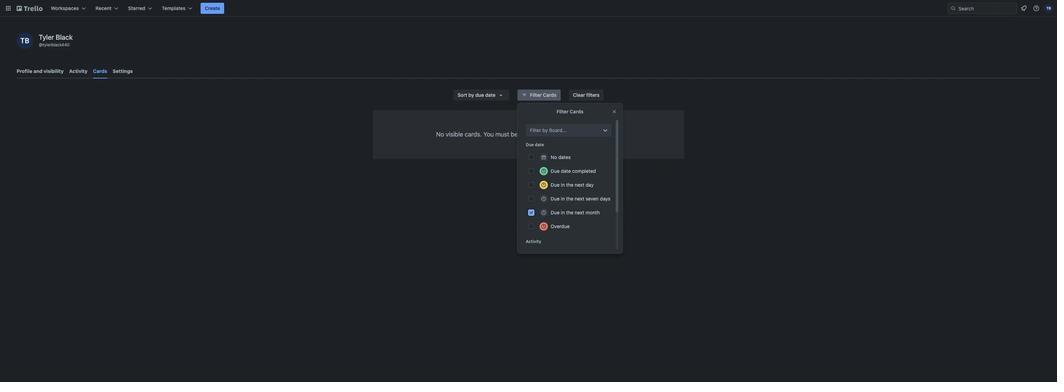 Task type: describe. For each thing, give the bounding box(es) containing it.
due
[[476, 92, 484, 98]]

clear filters
[[573, 92, 600, 98]]

a
[[546, 131, 549, 138]]

by for sort
[[469, 92, 474, 98]]

clear
[[573, 92, 585, 98]]

profile
[[17, 68, 32, 74]]

filter by board...
[[530, 127, 567, 133]]

filters
[[587, 92, 600, 98]]

1 horizontal spatial activity
[[526, 239, 542, 244]]

recent
[[96, 5, 112, 11]]

clear filters button
[[569, 90, 604, 101]]

the for day
[[566, 182, 574, 188]]

close popover image
[[612, 109, 617, 115]]

0 notifications image
[[1020, 4, 1028, 12]]

no visible cards. you must be added to a card for it to appear here.
[[436, 131, 621, 138]]

due for due in the next month
[[551, 210, 560, 216]]

visible
[[446, 131, 463, 138]]

0 horizontal spatial cards
[[93, 68, 107, 74]]

sort by due date
[[458, 92, 496, 98]]

sort by due date button
[[454, 90, 509, 101]]

tyler black (tylerblack440) image inside the primary element
[[1045, 4, 1053, 12]]

profile and visibility link
[[17, 65, 64, 78]]

card
[[551, 131, 563, 138]]

month
[[586, 210, 600, 216]]

due date completed
[[551, 168, 596, 174]]

the for seven
[[566, 196, 574, 202]]

for
[[565, 131, 572, 138]]

2 vertical spatial filter
[[530, 127, 541, 133]]

sort
[[458, 92, 467, 98]]

date for due date completed
[[561, 168, 571, 174]]

activity link
[[69, 65, 88, 78]]

it
[[574, 131, 577, 138]]

due for due in the next day
[[551, 182, 560, 188]]

no for no visible cards. you must be added to a card for it to appear here.
[[436, 131, 444, 138]]

templates
[[162, 5, 185, 11]]

search image
[[951, 6, 956, 11]]

due for due date completed
[[551, 168, 560, 174]]

days
[[600, 196, 611, 202]]

next for day
[[575, 182, 585, 188]]

@
[[39, 42, 43, 47]]

due for due date
[[526, 142, 534, 147]]

create button
[[201, 3, 224, 14]]

back to home image
[[17, 3, 43, 14]]

no dates
[[551, 154, 571, 160]]

the for month
[[566, 210, 574, 216]]

in for due in the next seven days
[[561, 196, 565, 202]]

profile and visibility
[[17, 68, 64, 74]]

in for due in the next month
[[561, 210, 565, 216]]

Search field
[[956, 3, 1017, 13]]

you
[[484, 131, 494, 138]]

be
[[511, 131, 518, 138]]

seven
[[586, 196, 599, 202]]



Task type: locate. For each thing, give the bounding box(es) containing it.
primary element
[[0, 0, 1058, 17]]

3 the from the top
[[566, 210, 574, 216]]

cards right activity link
[[93, 68, 107, 74]]

date for due date
[[535, 142, 544, 147]]

0 vertical spatial date
[[485, 92, 496, 98]]

the down the due in the next day
[[566, 196, 574, 202]]

0 vertical spatial next
[[575, 182, 585, 188]]

1 horizontal spatial to
[[579, 131, 585, 138]]

due up 'overdue'
[[551, 210, 560, 216]]

the
[[566, 182, 574, 188], [566, 196, 574, 202], [566, 210, 574, 216]]

activity
[[69, 68, 88, 74], [526, 239, 542, 244]]

dates
[[559, 154, 571, 160]]

0 vertical spatial filter
[[530, 92, 542, 98]]

0 vertical spatial by
[[469, 92, 474, 98]]

date down dates
[[561, 168, 571, 174]]

due down the due in the next day
[[551, 196, 560, 202]]

next
[[575, 182, 585, 188], [575, 196, 585, 202], [575, 210, 585, 216]]

filter cards button
[[518, 90, 561, 101]]

due in the next day
[[551, 182, 594, 188]]

1 horizontal spatial cards
[[543, 92, 557, 98]]

by left card
[[543, 127, 548, 133]]

in for due in the next day
[[561, 182, 565, 188]]

cards left clear
[[543, 92, 557, 98]]

cards down clear
[[570, 109, 584, 115]]

1 vertical spatial the
[[566, 196, 574, 202]]

by for filter
[[543, 127, 548, 133]]

2 horizontal spatial cards
[[570, 109, 584, 115]]

filter inside button
[[530, 92, 542, 98]]

date inside popup button
[[485, 92, 496, 98]]

2 horizontal spatial date
[[561, 168, 571, 174]]

by left due
[[469, 92, 474, 98]]

0 horizontal spatial no
[[436, 131, 444, 138]]

overdue
[[551, 224, 570, 229]]

here.
[[607, 131, 621, 138]]

to left a
[[539, 131, 544, 138]]

2 vertical spatial in
[[561, 210, 565, 216]]

1 vertical spatial tyler black (tylerblack440) image
[[17, 33, 33, 49]]

no left dates
[[551, 154, 557, 160]]

in
[[561, 182, 565, 188], [561, 196, 565, 202], [561, 210, 565, 216]]

next left seven in the bottom of the page
[[575, 196, 585, 202]]

1 the from the top
[[566, 182, 574, 188]]

2 next from the top
[[575, 196, 585, 202]]

due in the next month
[[551, 210, 600, 216]]

in down the due in the next day
[[561, 196, 565, 202]]

0 horizontal spatial date
[[485, 92, 496, 98]]

recent button
[[91, 3, 123, 14]]

visibility
[[44, 68, 64, 74]]

1 vertical spatial no
[[551, 154, 557, 160]]

by
[[469, 92, 474, 98], [543, 127, 548, 133]]

filter cards inside button
[[530, 92, 557, 98]]

2 vertical spatial the
[[566, 210, 574, 216]]

filter
[[530, 92, 542, 98], [557, 109, 569, 115], [530, 127, 541, 133]]

added
[[520, 131, 537, 138]]

0 horizontal spatial activity
[[69, 68, 88, 74]]

by inside popup button
[[469, 92, 474, 98]]

cards
[[93, 68, 107, 74], [543, 92, 557, 98], [570, 109, 584, 115]]

1 vertical spatial next
[[575, 196, 585, 202]]

0 horizontal spatial tyler black (tylerblack440) image
[[17, 33, 33, 49]]

tyler black (tylerblack440) image right open information menu icon
[[1045, 4, 1053, 12]]

1 vertical spatial filter cards
[[557, 109, 584, 115]]

2 vertical spatial date
[[561, 168, 571, 174]]

in up 'overdue'
[[561, 210, 565, 216]]

cards inside the filter cards button
[[543, 92, 557, 98]]

due for due in the next seven days
[[551, 196, 560, 202]]

due
[[526, 142, 534, 147], [551, 168, 560, 174], [551, 182, 560, 188], [551, 196, 560, 202], [551, 210, 560, 216]]

settings
[[113, 68, 133, 74]]

filter cards
[[530, 92, 557, 98], [557, 109, 584, 115]]

tyler black @ tylerblack440
[[39, 33, 73, 47]]

1 vertical spatial activity
[[526, 239, 542, 244]]

appear
[[586, 131, 606, 138]]

tyler black (tylerblack440) image
[[1045, 4, 1053, 12], [17, 33, 33, 49]]

0 vertical spatial in
[[561, 182, 565, 188]]

2 vertical spatial cards
[[570, 109, 584, 115]]

tylerblack440
[[43, 42, 70, 47]]

1 vertical spatial in
[[561, 196, 565, 202]]

due date
[[526, 142, 544, 147]]

starred button
[[124, 3, 156, 14]]

0 vertical spatial activity
[[69, 68, 88, 74]]

settings link
[[113, 65, 133, 78]]

create
[[205, 5, 220, 11]]

tyler black (tylerblack440) image left @
[[17, 33, 33, 49]]

2 in from the top
[[561, 196, 565, 202]]

due down no dates
[[551, 168, 560, 174]]

board...
[[549, 127, 567, 133]]

next for month
[[575, 210, 585, 216]]

no left visible
[[436, 131, 444, 138]]

1 vertical spatial date
[[535, 142, 544, 147]]

the down due date completed
[[566, 182, 574, 188]]

3 next from the top
[[575, 210, 585, 216]]

next left month
[[575, 210, 585, 216]]

1 vertical spatial cards
[[543, 92, 557, 98]]

no for no dates
[[551, 154, 557, 160]]

date down no visible cards. you must be added to a card for it to appear here.
[[535, 142, 544, 147]]

open information menu image
[[1033, 5, 1040, 12]]

next for seven
[[575, 196, 585, 202]]

1 to from the left
[[539, 131, 544, 138]]

tyler
[[39, 33, 54, 41]]

2 the from the top
[[566, 196, 574, 202]]

date
[[485, 92, 496, 98], [535, 142, 544, 147], [561, 168, 571, 174]]

due in the next seven days
[[551, 196, 611, 202]]

1 horizontal spatial no
[[551, 154, 557, 160]]

2 vertical spatial next
[[575, 210, 585, 216]]

0 vertical spatial no
[[436, 131, 444, 138]]

completed
[[572, 168, 596, 174]]

the up 'overdue'
[[566, 210, 574, 216]]

0 vertical spatial cards
[[93, 68, 107, 74]]

1 horizontal spatial tyler black (tylerblack440) image
[[1045, 4, 1053, 12]]

0 vertical spatial the
[[566, 182, 574, 188]]

date right due
[[485, 92, 496, 98]]

day
[[586, 182, 594, 188]]

and
[[33, 68, 42, 74]]

3 in from the top
[[561, 210, 565, 216]]

0 vertical spatial filter cards
[[530, 92, 557, 98]]

cards.
[[465, 131, 482, 138]]

must
[[496, 131, 509, 138]]

0 horizontal spatial filter cards
[[530, 92, 557, 98]]

in down due date completed
[[561, 182, 565, 188]]

0 horizontal spatial by
[[469, 92, 474, 98]]

starred
[[128, 5, 145, 11]]

1 horizontal spatial by
[[543, 127, 548, 133]]

1 vertical spatial filter
[[557, 109, 569, 115]]

0 horizontal spatial to
[[539, 131, 544, 138]]

workspaces
[[51, 5, 79, 11]]

templates button
[[158, 3, 197, 14]]

no
[[436, 131, 444, 138], [551, 154, 557, 160]]

2 to from the left
[[579, 131, 585, 138]]

1 vertical spatial by
[[543, 127, 548, 133]]

to
[[539, 131, 544, 138], [579, 131, 585, 138]]

1 horizontal spatial date
[[535, 142, 544, 147]]

1 next from the top
[[575, 182, 585, 188]]

next left day at top right
[[575, 182, 585, 188]]

to right "it"
[[579, 131, 585, 138]]

1 horizontal spatial filter cards
[[557, 109, 584, 115]]

due down no visible cards. you must be added to a card for it to appear here.
[[526, 142, 534, 147]]

cards link
[[93, 65, 107, 79]]

black
[[56, 33, 73, 41]]

1 in from the top
[[561, 182, 565, 188]]

workspaces button
[[47, 3, 90, 14]]

0 vertical spatial tyler black (tylerblack440) image
[[1045, 4, 1053, 12]]

due down due date completed
[[551, 182, 560, 188]]



Task type: vqa. For each thing, say whether or not it's contained in the screenshot.
Profile and visibility link
yes



